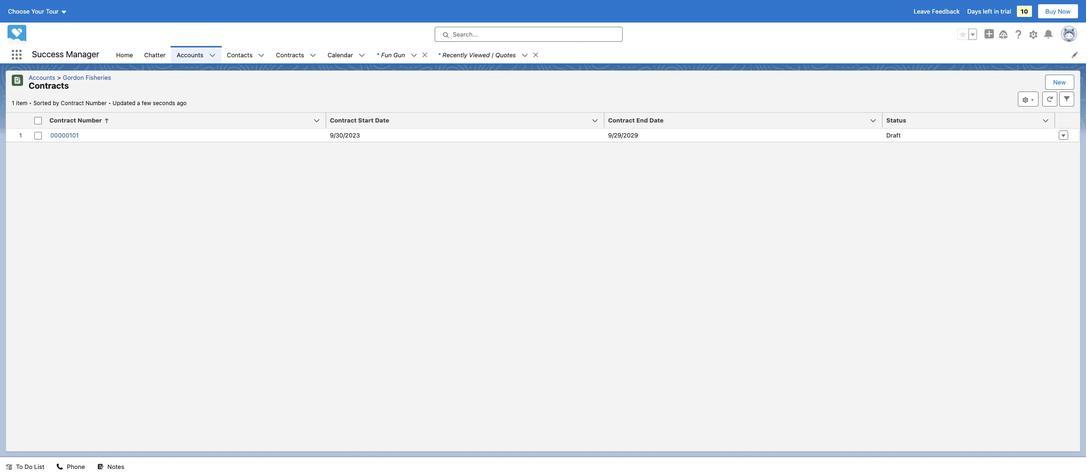 Task type: describe. For each thing, give the bounding box(es) containing it.
to do list
[[16, 463, 44, 471]]

leave
[[914, 8, 930, 15]]

choose
[[8, 8, 30, 15]]

now
[[1058, 8, 1071, 15]]

contacts
[[227, 51, 253, 59]]

leave feedback link
[[914, 8, 960, 15]]

contract number cell
[[46, 113, 332, 129]]

ago
[[177, 100, 187, 107]]

chatter link
[[139, 46, 171, 63]]

contacts link
[[221, 46, 258, 63]]

00000101
[[50, 132, 79, 139]]

phone button
[[51, 458, 91, 477]]

in
[[994, 8, 999, 15]]

success manager
[[32, 49, 99, 59]]

sorted
[[33, 100, 51, 107]]

buy
[[1046, 8, 1056, 15]]

row number image
[[6, 113, 31, 128]]

gordon fisheries link
[[59, 74, 115, 81]]

1 vertical spatial accounts link
[[29, 74, 59, 81]]

to
[[16, 463, 23, 471]]

fisheries
[[86, 74, 111, 81]]

contracts link
[[270, 46, 310, 63]]

contract start date cell
[[326, 113, 610, 129]]

contracts grid
[[6, 113, 1079, 142]]

row number cell
[[6, 113, 31, 129]]

1 list item from the left
[[371, 46, 432, 63]]

text default image for accounts
[[209, 52, 216, 59]]

tour
[[46, 8, 59, 15]]

text default image inside phone button
[[57, 464, 63, 471]]

* fun gun
[[377, 51, 405, 59]]

contract end date cell
[[604, 113, 888, 129]]

search... button
[[435, 27, 623, 42]]

1 item • sorted by contract number • updated a few seconds ago
[[12, 100, 187, 107]]

phone
[[67, 463, 85, 471]]

number inside button
[[78, 117, 102, 124]]

notes
[[107, 463, 124, 471]]

notes button
[[91, 458, 130, 477]]

search...
[[453, 31, 478, 38]]

* for * fun gun
[[377, 51, 379, 59]]

days
[[967, 8, 981, 15]]

9/29/2029
[[608, 132, 638, 139]]

contract start date button
[[326, 113, 604, 128]]

feedback
[[932, 8, 960, 15]]

list
[[34, 463, 44, 471]]

recently
[[443, 51, 467, 59]]

home
[[116, 51, 133, 59]]

1 vertical spatial accounts
[[29, 74, 55, 81]]

calendar link
[[322, 46, 359, 63]]

contract for contract end date
[[608, 117, 635, 124]]

date for contract end date
[[650, 117, 664, 124]]

contracts list item
[[270, 46, 322, 63]]

calendar
[[328, 51, 353, 59]]

status
[[886, 117, 906, 124]]

accounts list item
[[171, 46, 221, 63]]

contract number button
[[46, 113, 326, 128]]

contract for contract number
[[49, 117, 76, 124]]

your
[[31, 8, 44, 15]]

gordon fisheries
[[63, 74, 111, 81]]

gun
[[393, 51, 405, 59]]

contract end date
[[608, 117, 664, 124]]

contracts status
[[12, 100, 113, 107]]

to do list button
[[0, 458, 50, 477]]

buy now button
[[1038, 4, 1079, 19]]

do
[[24, 463, 32, 471]]

1 • from the left
[[29, 100, 32, 107]]

status button
[[883, 113, 1055, 128]]

end
[[636, 117, 648, 124]]

leave feedback
[[914, 8, 960, 15]]



Task type: locate. For each thing, give the bounding box(es) containing it.
text default image
[[209, 52, 216, 59], [258, 52, 265, 59], [310, 52, 316, 59], [411, 52, 417, 59], [6, 464, 12, 471]]

contracts inside list item
[[276, 51, 304, 59]]

text default image left the phone
[[57, 464, 63, 471]]

accounts link
[[171, 46, 209, 63], [29, 74, 59, 81]]

text default image left notes
[[97, 464, 104, 471]]

|
[[492, 51, 494, 59]]

text default image inside notes button
[[97, 464, 104, 471]]

text default image inside accounts list item
[[209, 52, 216, 59]]

0 vertical spatial accounts
[[177, 51, 203, 59]]

updated
[[113, 100, 135, 107]]

0 horizontal spatial accounts
[[29, 74, 55, 81]]

by
[[53, 100, 59, 107]]

1 horizontal spatial accounts link
[[171, 46, 209, 63]]

date right 'end'
[[650, 117, 664, 124]]

text default image right gun
[[411, 52, 417, 59]]

*
[[377, 51, 379, 59], [438, 51, 441, 59]]

• right item
[[29, 100, 32, 107]]

cell
[[31, 113, 46, 129]]

number down fisheries
[[86, 100, 107, 107]]

1 vertical spatial number
[[78, 117, 102, 124]]

accounts
[[177, 51, 203, 59], [29, 74, 55, 81]]

contract start date
[[330, 117, 389, 124]]

text default image for contacts
[[258, 52, 265, 59]]

new
[[1053, 78, 1066, 86]]

a
[[137, 100, 140, 107]]

1 date from the left
[[375, 117, 389, 124]]

text default image
[[421, 52, 428, 58], [532, 52, 539, 58], [359, 52, 365, 59], [522, 52, 528, 59], [104, 118, 109, 123], [57, 464, 63, 471], [97, 464, 104, 471]]

text default image left to
[[6, 464, 12, 471]]

start
[[358, 117, 374, 124]]

text default image down search... 'button'
[[532, 52, 539, 58]]

1 horizontal spatial *
[[438, 51, 441, 59]]

contract end date button
[[604, 113, 883, 128]]

contract inside "cell"
[[330, 117, 357, 124]]

0 horizontal spatial date
[[375, 117, 389, 124]]

0 horizontal spatial *
[[377, 51, 379, 59]]

* recently viewed | quotes
[[438, 51, 516, 59]]

•
[[29, 100, 32, 107], [108, 100, 111, 107]]

1 horizontal spatial •
[[108, 100, 111, 107]]

contract inside "cell"
[[608, 117, 635, 124]]

* left fun
[[377, 51, 379, 59]]

list item
[[371, 46, 432, 63], [432, 46, 543, 63]]

new button
[[1046, 75, 1074, 89]]

9/30/2023
[[330, 132, 360, 139]]

gordon
[[63, 74, 84, 81]]

success
[[32, 49, 64, 59]]

contacts list item
[[221, 46, 270, 63]]

accounts inside list item
[[177, 51, 203, 59]]

action cell
[[1055, 113, 1079, 129]]

action image
[[1055, 113, 1079, 128]]

left
[[983, 8, 992, 15]]

draft
[[886, 132, 901, 139]]

text default image left calendar
[[310, 52, 316, 59]]

viewed
[[469, 51, 490, 59]]

1 * from the left
[[377, 51, 379, 59]]

accounts link down success
[[29, 74, 59, 81]]

contract
[[61, 100, 84, 107], [49, 117, 76, 124], [330, 117, 357, 124], [608, 117, 635, 124]]

manager
[[66, 49, 99, 59]]

10
[[1021, 8, 1028, 15]]

• left updated
[[108, 100, 111, 107]]

choose your tour button
[[8, 4, 67, 19]]

contracts image
[[12, 75, 23, 86]]

date inside "cell"
[[650, 117, 664, 124]]

calendar list item
[[322, 46, 371, 63]]

fun
[[381, 51, 392, 59]]

quotes
[[495, 51, 516, 59]]

number down 1 item • sorted by contract number • updated a few seconds ago
[[78, 117, 102, 124]]

0 vertical spatial accounts link
[[171, 46, 209, 63]]

* left recently
[[438, 51, 441, 59]]

0 horizontal spatial •
[[29, 100, 32, 107]]

text default image inside contracts list item
[[310, 52, 316, 59]]

text default image right quotes
[[522, 52, 528, 59]]

contracts up the "sorted" on the left of page
[[29, 81, 69, 91]]

accounts down success
[[29, 74, 55, 81]]

date inside "cell"
[[375, 117, 389, 124]]

choose your tour
[[8, 8, 59, 15]]

date for contract start date
[[375, 117, 389, 124]]

text default image inside calendar list item
[[359, 52, 365, 59]]

contract for contract start date
[[330, 117, 357, 124]]

1 vertical spatial contracts
[[29, 81, 69, 91]]

text default image right contacts
[[258, 52, 265, 59]]

2 • from the left
[[108, 100, 111, 107]]

trial
[[1001, 8, 1012, 15]]

item
[[16, 100, 27, 107]]

buy now
[[1046, 8, 1071, 15]]

text default image right gun
[[421, 52, 428, 58]]

2 * from the left
[[438, 51, 441, 59]]

0 vertical spatial number
[[86, 100, 107, 107]]

contracts right contacts list item
[[276, 51, 304, 59]]

text default image inside contacts list item
[[258, 52, 265, 59]]

status cell
[[883, 113, 1061, 129]]

contract right by
[[61, 100, 84, 107]]

contract up 9/30/2023
[[330, 117, 357, 124]]

00000101 link
[[50, 132, 79, 140]]

date
[[375, 117, 389, 124], [650, 117, 664, 124]]

0 vertical spatial contracts
[[276, 51, 304, 59]]

1 horizontal spatial date
[[650, 117, 664, 124]]

contract up 00000101
[[49, 117, 76, 124]]

date right start
[[375, 117, 389, 124]]

text default image inside to do list button
[[6, 464, 12, 471]]

1 horizontal spatial accounts
[[177, 51, 203, 59]]

text default image inside contract number button
[[104, 118, 109, 123]]

text default image for contracts
[[310, 52, 316, 59]]

contract up "9/29/2029"
[[608, 117, 635, 124]]

list
[[110, 46, 1086, 63]]

days left in trial
[[967, 8, 1012, 15]]

few
[[142, 100, 151, 107]]

text default image right calendar
[[359, 52, 365, 59]]

number
[[86, 100, 107, 107], [78, 117, 102, 124]]

* for * recently viewed | quotes
[[438, 51, 441, 59]]

contracts
[[276, 51, 304, 59], [29, 81, 69, 91]]

home link
[[110, 46, 139, 63]]

2 list item from the left
[[432, 46, 543, 63]]

0 horizontal spatial contracts
[[29, 81, 69, 91]]

contract number
[[49, 117, 102, 124]]

accounts link right chatter
[[171, 46, 209, 63]]

text default image down 1 item • sorted by contract number • updated a few seconds ago
[[104, 118, 109, 123]]

1 horizontal spatial contracts
[[276, 51, 304, 59]]

1
[[12, 100, 14, 107]]

group
[[957, 29, 977, 40]]

list containing home
[[110, 46, 1086, 63]]

0 horizontal spatial accounts link
[[29, 74, 59, 81]]

chatter
[[144, 51, 166, 59]]

seconds
[[153, 100, 175, 107]]

contract inside button
[[49, 117, 76, 124]]

accounts right chatter link on the left of the page
[[177, 51, 203, 59]]

text default image left contacts link
[[209, 52, 216, 59]]

2 date from the left
[[650, 117, 664, 124]]



Task type: vqa. For each thing, say whether or not it's contained in the screenshot.
IT'S
no



